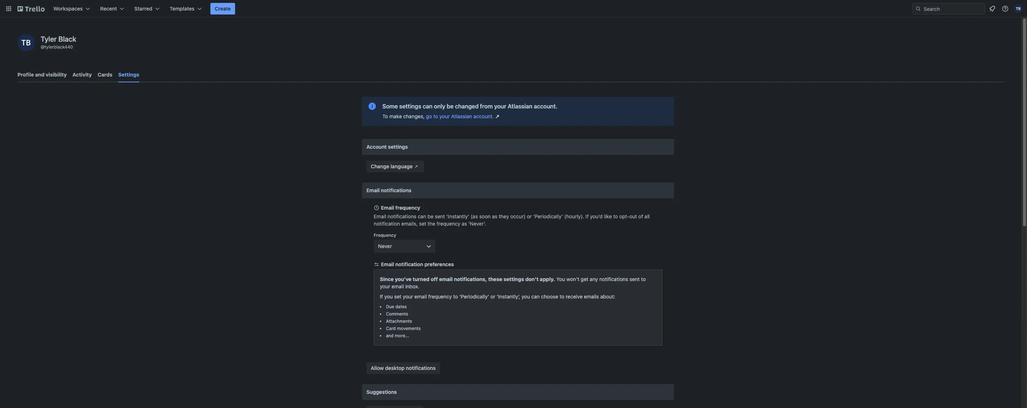 Task type: vqa. For each thing, say whether or not it's contained in the screenshot.
PROFILE AND VISIBILITY
yes



Task type: describe. For each thing, give the bounding box(es) containing it.
email frequency
[[381, 205, 420, 211]]

won't
[[567, 276, 580, 282]]

notification inside email notifications can be sent 'instantly' (as soon as they occur) or 'periodically' (hourly). if you'd like to opt-out of all notification emails, set the frequency as 'never'.
[[374, 221, 400, 227]]

starred button
[[130, 3, 164, 15]]

only
[[434, 103, 446, 110]]

sent inside email notifications can be sent 'instantly' (as soon as they occur) or 'periodically' (hourly). if you'd like to opt-out of all notification emails, set the frequency as 'never'.
[[435, 213, 445, 220]]

go to your atlassian account. link
[[426, 113, 501, 120]]

don't
[[525, 276, 539, 282]]

choose
[[541, 294, 558, 300]]

be inside email notifications can be sent 'instantly' (as soon as they occur) or 'periodically' (hourly). if you'd like to opt-out of all notification emails, set the frequency as 'never'.
[[428, 213, 434, 220]]

dates
[[396, 304, 407, 310]]

any
[[590, 276, 598, 282]]

emails,
[[401, 221, 418, 227]]

back to home image
[[17, 3, 45, 15]]

starred
[[134, 5, 152, 12]]

they
[[499, 213, 509, 220]]

due dates comments attachments card movements and more...
[[386, 304, 421, 339]]

notifications inside you won't get any notifications sent to your email inbox.
[[600, 276, 628, 282]]

since
[[380, 276, 394, 282]]

create button
[[211, 3, 235, 15]]

if inside email notifications can be sent 'instantly' (as soon as they occur) or 'periodically' (hourly). if you'd like to opt-out of all notification emails, set the frequency as 'never'.
[[586, 213, 589, 220]]

settings for some
[[399, 103, 421, 110]]

templates button
[[165, 3, 206, 15]]

notifications,
[[454, 276, 487, 282]]

(hourly).
[[565, 213, 584, 220]]

card
[[386, 326, 396, 331]]

can for settings
[[423, 103, 433, 110]]

tylerblack440
[[45, 44, 73, 50]]

email for your
[[415, 294, 427, 300]]

frequency
[[374, 233, 396, 238]]

some
[[383, 103, 398, 110]]

suggestions
[[367, 389, 397, 395]]

@
[[41, 44, 45, 50]]

go
[[426, 113, 432, 119]]

some settings can only be changed from your atlassian account.
[[383, 103, 558, 110]]

to inside you won't get any notifications sent to your email inbox.
[[641, 276, 646, 282]]

1 you from the left
[[384, 294, 393, 300]]

apply.
[[540, 276, 555, 282]]

all
[[645, 213, 650, 220]]

email inside you won't get any notifications sent to your email inbox.
[[392, 283, 404, 290]]

recent
[[100, 5, 117, 12]]

cards
[[98, 71, 112, 78]]

of
[[639, 213, 643, 220]]

change language
[[371, 163, 413, 169]]

to
[[383, 113, 388, 119]]

or inside email notifications can be sent 'instantly' (as soon as they occur) or 'periodically' (hourly). if you'd like to opt-out of all notification emails, set the frequency as 'never'.
[[527, 213, 532, 220]]

allow desktop notifications link
[[367, 363, 440, 374]]

0 vertical spatial and
[[35, 71, 44, 78]]

soon
[[479, 213, 491, 220]]

email for email notification preferences
[[381, 261, 394, 267]]

you won't get any notifications sent to your email inbox.
[[380, 276, 646, 290]]

0 vertical spatial atlassian
[[508, 103, 533, 110]]

activity link
[[73, 68, 92, 81]]

your inside you won't get any notifications sent to your email inbox.
[[380, 283, 390, 290]]

email for email notifications can be sent 'instantly' (as soon as they occur) or 'periodically' (hourly). if you'd like to opt-out of all notification emails, set the frequency as 'never'.
[[374, 213, 386, 220]]

tyler black (tylerblack440) image
[[17, 34, 35, 52]]

more...
[[395, 333, 409, 339]]

changed
[[455, 103, 479, 110]]

out
[[630, 213, 637, 220]]

movements
[[397, 326, 421, 331]]

account
[[367, 144, 387, 150]]

0 notifications image
[[988, 4, 997, 13]]

0 vertical spatial frequency
[[396, 205, 420, 211]]

about:
[[601, 294, 615, 300]]

1 vertical spatial atlassian
[[451, 113, 472, 119]]

set inside email notifications can be sent 'instantly' (as soon as they occur) or 'periodically' (hourly). if you'd like to opt-out of all notification emails, set the frequency as 'never'.
[[419, 221, 426, 227]]

'instantly',
[[497, 294, 520, 300]]

'never'.
[[469, 221, 486, 227]]

2 vertical spatial settings
[[504, 276, 524, 282]]

tyler
[[41, 35, 57, 43]]

settings
[[118, 71, 139, 78]]

occur)
[[511, 213, 526, 220]]

change language link
[[367, 161, 424, 172]]

desktop
[[385, 365, 405, 371]]

turned
[[413, 276, 430, 282]]

2 vertical spatial frequency
[[428, 294, 452, 300]]

create
[[215, 5, 231, 12]]

workspaces button
[[49, 3, 94, 15]]

profile and visibility
[[17, 71, 67, 78]]

can for notifications
[[418, 213, 426, 220]]

email for off
[[439, 276, 453, 282]]

changes,
[[403, 113, 425, 119]]

and inside due dates comments attachments card movements and more...
[[386, 333, 394, 339]]

never
[[378, 243, 392, 249]]

1 vertical spatial notification
[[396, 261, 423, 267]]



Task type: locate. For each thing, give the bounding box(es) containing it.
set left the
[[419, 221, 426, 227]]

notifications right desktop
[[406, 365, 436, 371]]

'periodically'
[[459, 294, 489, 300]]

1 vertical spatial set
[[394, 294, 402, 300]]

open information menu image
[[1002, 5, 1009, 12]]

0 vertical spatial email
[[439, 276, 453, 282]]

cards link
[[98, 68, 112, 81]]

recent button
[[96, 3, 129, 15]]

2 vertical spatial can
[[532, 294, 540, 300]]

1 vertical spatial email
[[392, 283, 404, 290]]

0 vertical spatial set
[[419, 221, 426, 227]]

settings up changes,
[[399, 103, 421, 110]]

if
[[586, 213, 589, 220], [380, 294, 383, 300]]

since you've turned off email notifications, these settings don't apply.
[[380, 276, 555, 282]]

1 vertical spatial sent
[[630, 276, 640, 282]]

atlassian right from
[[508, 103, 533, 110]]

0 vertical spatial can
[[423, 103, 433, 110]]

0 horizontal spatial set
[[394, 294, 402, 300]]

get
[[581, 276, 589, 282]]

you
[[384, 294, 393, 300], [522, 294, 530, 300]]

as
[[492, 213, 498, 220], [462, 221, 467, 227]]

inbox.
[[405, 283, 420, 290]]

be right 'only'
[[447, 103, 454, 110]]

or right occur)
[[527, 213, 532, 220]]

1 horizontal spatial account.
[[534, 103, 558, 110]]

notifications down email frequency
[[388, 213, 417, 220]]

0 vertical spatial sent
[[435, 213, 445, 220]]

0 vertical spatial notification
[[374, 221, 400, 227]]

can inside email notifications can be sent 'instantly' (as soon as they occur) or 'periodically' (hourly). if you'd like to opt-out of all notification emails, set the frequency as 'never'.
[[418, 213, 426, 220]]

atlassian down changed
[[451, 113, 472, 119]]

email for email notifications
[[367, 187, 380, 193]]

notifications inside allow desktop notifications link
[[406, 365, 436, 371]]

frequency up emails,
[[396, 205, 420, 211]]

set
[[419, 221, 426, 227], [394, 294, 402, 300]]

off
[[431, 276, 438, 282]]

to make changes,
[[383, 113, 426, 119]]

1 vertical spatial as
[[462, 221, 467, 227]]

like
[[604, 213, 612, 220]]

email inside email notifications can be sent 'instantly' (as soon as they occur) or 'periodically' (hourly). if you'd like to opt-out of all notification emails, set the frequency as 'never'.
[[374, 213, 386, 220]]

primary element
[[0, 0, 1027, 17]]

your down 'only'
[[440, 113, 450, 119]]

email down "you've"
[[392, 283, 404, 290]]

settings up language
[[388, 144, 408, 150]]

frequency inside email notifications can be sent 'instantly' (as soon as they occur) or 'periodically' (hourly). if you'd like to opt-out of all notification emails, set the frequency as 'never'.
[[437, 221, 460, 227]]

(as
[[471, 213, 478, 220]]

0 horizontal spatial as
[[462, 221, 467, 227]]

frequency down 'instantly'
[[437, 221, 460, 227]]

0 horizontal spatial sent
[[435, 213, 445, 220]]

email notification preferences
[[381, 261, 454, 267]]

1 horizontal spatial and
[[386, 333, 394, 339]]

as down 'instantly'
[[462, 221, 467, 227]]

as left they
[[492, 213, 498, 220]]

account.
[[534, 103, 558, 110], [474, 113, 494, 119]]

email down inbox.
[[415, 294, 427, 300]]

can down email frequency
[[418, 213, 426, 220]]

tyler black @ tylerblack440
[[41, 35, 76, 50]]

profile and visibility link
[[17, 68, 67, 81]]

Search field
[[921, 3, 985, 14]]

you'd
[[590, 213, 603, 220]]

the
[[428, 221, 435, 227]]

0 horizontal spatial if
[[380, 294, 383, 300]]

sent inside you won't get any notifications sent to your email inbox.
[[630, 276, 640, 282]]

settings for account
[[388, 144, 408, 150]]

1 horizontal spatial set
[[419, 221, 426, 227]]

and right profile
[[35, 71, 44, 78]]

account settings
[[367, 144, 408, 150]]

notifications
[[381, 187, 412, 193], [388, 213, 417, 220], [600, 276, 628, 282], [406, 365, 436, 371]]

0 vertical spatial account.
[[534, 103, 558, 110]]

attachments
[[386, 319, 412, 324]]

you've
[[395, 276, 412, 282]]

email up the since
[[381, 261, 394, 267]]

sent
[[435, 213, 445, 220], [630, 276, 640, 282]]

1 horizontal spatial you
[[522, 294, 530, 300]]

1 horizontal spatial as
[[492, 213, 498, 220]]

0 horizontal spatial you
[[384, 294, 393, 300]]

email
[[439, 276, 453, 282], [392, 283, 404, 290], [415, 294, 427, 300]]

opt-
[[620, 213, 630, 220]]

0 vertical spatial be
[[447, 103, 454, 110]]

make
[[390, 113, 402, 119]]

your right from
[[494, 103, 506, 110]]

to inside email notifications can be sent 'instantly' (as soon as they occur) or 'periodically' (hourly). if you'd like to opt-out of all notification emails, set the frequency as 'never'.
[[613, 213, 618, 220]]

if left you'd
[[586, 213, 589, 220]]

0 horizontal spatial account.
[[474, 113, 494, 119]]

1 horizontal spatial be
[[447, 103, 454, 110]]

search image
[[916, 6, 921, 12]]

1 horizontal spatial or
[[527, 213, 532, 220]]

'instantly'
[[447, 213, 469, 220]]

1 horizontal spatial sent
[[630, 276, 640, 282]]

due
[[386, 304, 394, 310]]

0 horizontal spatial and
[[35, 71, 44, 78]]

1 horizontal spatial if
[[586, 213, 589, 220]]

go to your atlassian account.
[[426, 113, 494, 119]]

to inside go to your atlassian account. link
[[433, 113, 438, 119]]

sm image
[[413, 163, 420, 170]]

email for email frequency
[[381, 205, 394, 211]]

if down the since
[[380, 294, 383, 300]]

1 vertical spatial frequency
[[437, 221, 460, 227]]

email
[[367, 187, 380, 193], [381, 205, 394, 211], [374, 213, 386, 220], [381, 261, 394, 267]]

visibility
[[46, 71, 67, 78]]

be up the
[[428, 213, 434, 220]]

0 vertical spatial as
[[492, 213, 498, 220]]

can left choose
[[532, 294, 540, 300]]

1 vertical spatial be
[[428, 213, 434, 220]]

0 vertical spatial if
[[586, 213, 589, 220]]

notification
[[374, 221, 400, 227], [396, 261, 423, 267]]

email down change
[[367, 187, 380, 193]]

activity
[[73, 71, 92, 78]]

notifications inside email notifications can be sent 'instantly' (as soon as they occur) or 'periodically' (hourly). if you'd like to opt-out of all notification emails, set the frequency as 'never'.
[[388, 213, 417, 220]]

settings left don't
[[504, 276, 524, 282]]

comments
[[386, 311, 408, 317]]

allow desktop notifications
[[371, 365, 436, 371]]

receive
[[566, 294, 583, 300]]

email down email notifications
[[381, 205, 394, 211]]

preferences
[[425, 261, 454, 267]]

frequency down off
[[428, 294, 452, 300]]

email notifications
[[367, 187, 412, 193]]

workspaces
[[53, 5, 83, 12]]

0 horizontal spatial or
[[491, 294, 496, 300]]

atlassian
[[508, 103, 533, 110], [451, 113, 472, 119]]

1 vertical spatial and
[[386, 333, 394, 339]]

you right 'instantly',
[[522, 294, 530, 300]]

your down the since
[[380, 283, 390, 290]]

'periodically'
[[533, 213, 563, 220]]

0 horizontal spatial be
[[428, 213, 434, 220]]

settings
[[399, 103, 421, 110], [388, 144, 408, 150], [504, 276, 524, 282]]

you up due
[[384, 294, 393, 300]]

be
[[447, 103, 454, 110], [428, 213, 434, 220]]

0 vertical spatial or
[[527, 213, 532, 220]]

1 horizontal spatial email
[[415, 294, 427, 300]]

to
[[433, 113, 438, 119], [613, 213, 618, 220], [641, 276, 646, 282], [453, 294, 458, 300], [560, 294, 564, 300]]

0 horizontal spatial atlassian
[[451, 113, 472, 119]]

2 vertical spatial email
[[415, 294, 427, 300]]

or
[[527, 213, 532, 220], [491, 294, 496, 300]]

2 you from the left
[[522, 294, 530, 300]]

email up frequency
[[374, 213, 386, 220]]

or left 'instantly',
[[491, 294, 496, 300]]

notifications up about:
[[600, 276, 628, 282]]

1 vertical spatial if
[[380, 294, 383, 300]]

language
[[391, 163, 413, 169]]

1 vertical spatial account.
[[474, 113, 494, 119]]

and down 'card'
[[386, 333, 394, 339]]

allow
[[371, 365, 384, 371]]

these
[[488, 276, 502, 282]]

if you set your email frequency to 'periodically' or 'instantly', you can choose to receive emails about:
[[380, 294, 615, 300]]

email right off
[[439, 276, 453, 282]]

notifications up email frequency
[[381, 187, 412, 193]]

profile
[[17, 71, 34, 78]]

change
[[371, 163, 389, 169]]

0 vertical spatial settings
[[399, 103, 421, 110]]

set up dates
[[394, 294, 402, 300]]

tyler black (tylerblack440) image
[[1014, 4, 1023, 13]]

from
[[480, 103, 493, 110]]

black
[[58, 35, 76, 43]]

0 horizontal spatial email
[[392, 283, 404, 290]]

and
[[35, 71, 44, 78], [386, 333, 394, 339]]

can up 'go'
[[423, 103, 433, 110]]

1 vertical spatial or
[[491, 294, 496, 300]]

your
[[494, 103, 506, 110], [440, 113, 450, 119], [380, 283, 390, 290], [403, 294, 413, 300]]

1 vertical spatial can
[[418, 213, 426, 220]]

emails
[[584, 294, 599, 300]]

settings link
[[118, 68, 139, 82]]

your down inbox.
[[403, 294, 413, 300]]

2 horizontal spatial email
[[439, 276, 453, 282]]

templates
[[170, 5, 195, 12]]

notification up "you've"
[[396, 261, 423, 267]]

notification up frequency
[[374, 221, 400, 227]]

you
[[557, 276, 565, 282]]

1 vertical spatial settings
[[388, 144, 408, 150]]

1 horizontal spatial atlassian
[[508, 103, 533, 110]]

email notifications can be sent 'instantly' (as soon as they occur) or 'periodically' (hourly). if you'd like to opt-out of all notification emails, set the frequency as 'never'.
[[374, 213, 650, 227]]



